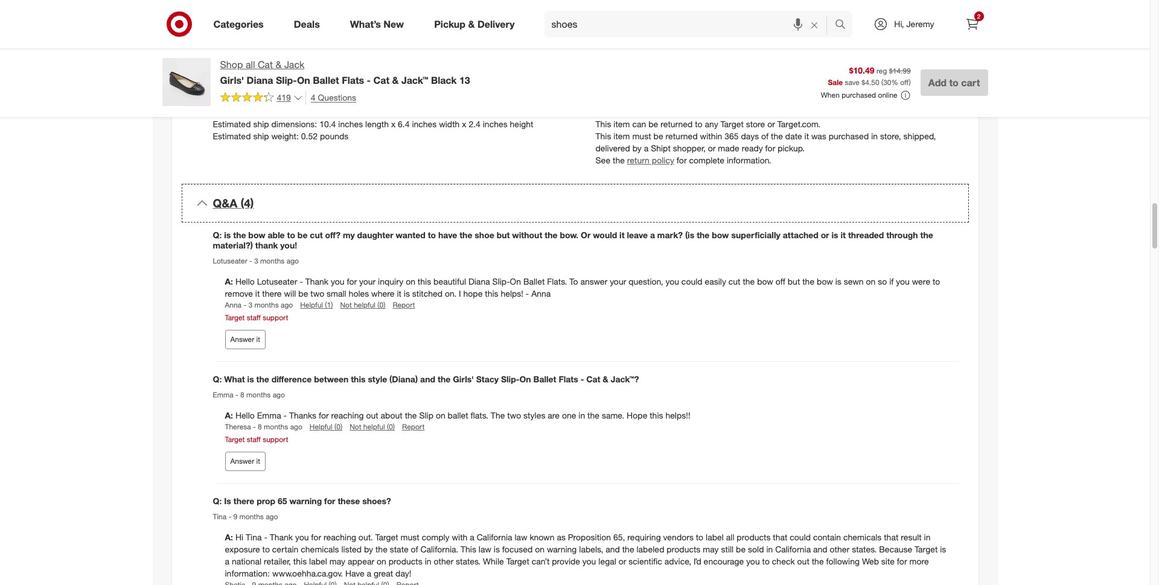 Task type: vqa. For each thing, say whether or not it's contained in the screenshot.
UPC : 197300010669
no



Task type: describe. For each thing, give the bounding box(es) containing it.
the left date at right top
[[771, 131, 783, 141]]

questions
[[318, 92, 356, 103]]

0 horizontal spatial 3
[[248, 301, 252, 310]]

answer it for hello lotuseater - thank you for your inquiry on this beautiful diana slip-on ballet flats. to answer your question, you could easily cut the bow off but the bow is sewn on so if you were to remove it there will be two small holes where it is stitched on. i hope this helps! - anna
[[230, 335, 260, 344]]

same.
[[602, 410, 624, 421]]

months inside q: what is the difference between this style (diana) and the girls' stacy slip-on ballet flats - cat & jack™? emma - 8 months ago
[[246, 390, 271, 400]]

target down focused
[[506, 557, 529, 567]]

labels,
[[579, 544, 603, 555]]

support for hello emma - thanks for reaching out about the slip on ballet flats. the two styles are one in the same. hope this helps!!
[[263, 435, 288, 444]]

there inside q: is there prop 65 warning for these shoes? tina - 9 months ago
[[233, 496, 254, 507]]

target down remove at the left of page
[[225, 313, 245, 322]]

1 vertical spatial products
[[667, 544, 700, 555]]

1 vertical spatial may
[[329, 557, 345, 567]]

information.
[[727, 155, 771, 165]]

1 vertical spatial cat
[[373, 74, 389, 86]]

two inside hello lotuseater - thank you for your inquiry on this beautiful diana slip-on ballet flats. to answer your question, you could easily cut the bow off but the bow is sewn on so if you were to remove it there will be two small holes where it is stitched on. i hope this helps! - anna
[[310, 289, 324, 299]]

the up material?)
[[233, 230, 246, 240]]

$10.49
[[849, 65, 874, 76]]

ballet inside hello lotuseater - thank you for your inquiry on this beautiful diana slip-on ballet flats. to answer your question, you could easily cut the bow off but the bow is sewn on so if you were to remove it there will be two small holes where it is stitched on. i hope this helps! - anna
[[523, 277, 545, 287]]

diana inside shop all cat & jack girls' diana slip-on ballet flats - cat & jack™ black 13
[[247, 74, 273, 86]]

$14.99
[[889, 67, 911, 76]]

dimensions:
[[271, 119, 317, 129]]

thanks
[[289, 410, 316, 421]]

shipping for shipping details estimated ship dimensions: 10.4 inches length x 6.4 inches width x 2.4 inches height estimated ship weight: 0.52 pounds
[[213, 101, 253, 114]]

advice,
[[664, 557, 691, 567]]

report button for daughter
[[393, 300, 415, 310]]

stitched
[[412, 289, 443, 299]]

on right slip
[[436, 410, 445, 421]]

length
[[365, 119, 389, 129]]

0 vertical spatial chemicals
[[843, 532, 882, 543]]

about
[[381, 410, 402, 421]]

height
[[510, 119, 533, 129]]

419
[[277, 93, 291, 103]]

(0) inside button
[[334, 423, 342, 432]]

not for style
[[350, 423, 361, 432]]

deals
[[294, 18, 320, 30]]

- right helps! on the left
[[526, 289, 529, 299]]

in right the sold
[[766, 544, 773, 555]]

comply
[[422, 532, 449, 543]]

for down because
[[897, 557, 907, 567]]

out.
[[358, 532, 373, 543]]

months inside q: is the bow able to be cut off? my daughter wanted to have the shoe but without the bow. or would it leave a mark? (is the bow superficially attached or is it threaded through the material?) thank you! lotuseater - 3 months ago
[[260, 257, 285, 266]]

answer it for hello emma - thanks for reaching out about the slip on ballet flats. the two styles are one in the same. hope this helps!!
[[230, 457, 260, 466]]

2 vertical spatial products
[[389, 557, 422, 567]]

to right vendors
[[696, 532, 703, 543]]

in down california.
[[425, 557, 431, 567]]

months left helpful  (1)
[[254, 301, 279, 310]]

pickup & delivery link
[[424, 11, 530, 37]]

2 horizontal spatial and
[[813, 544, 827, 555]]

2 ship from the top
[[253, 131, 269, 141]]

0 horizontal spatial california
[[477, 532, 512, 543]]

& inside pickup & delivery link
[[468, 18, 475, 30]]

be right the can
[[648, 119, 658, 129]]

the right easily
[[743, 277, 755, 287]]

the left the 'state'
[[375, 544, 387, 555]]

1 your from the left
[[359, 277, 376, 287]]

q: for q: is the bow able to be cut off? my daughter wanted to have the shoe but without the bow. or would it leave a mark? (is the bow superficially attached or is it threaded through the material?) thank you!
[[213, 230, 222, 240]]

365
[[725, 131, 739, 141]]

shipped,
[[903, 131, 936, 141]]

a right the 'with' at the bottom
[[470, 532, 474, 543]]

1 vertical spatial california
[[775, 544, 811, 555]]

the left same.
[[587, 410, 599, 421]]

hello inside hello lotuseater - thank you for your inquiry on this beautiful diana slip-on ballet flats. to answer your question, you could easily cut the bow off but the bow is sewn on so if you were to remove it there will be two small holes where it is stitched on. i hope this helps! - anna
[[235, 277, 255, 287]]

hi,
[[894, 19, 904, 29]]

target up the 'state'
[[375, 532, 398, 543]]

0 vertical spatial out
[[366, 410, 378, 421]]

1 horizontal spatial law
[[515, 532, 527, 543]]

as
[[557, 532, 566, 543]]

(4)
[[241, 196, 254, 210]]

1 vertical spatial anna
[[225, 301, 242, 310]]

and inside q: what is the difference between this style (diana) and the girls' stacy slip-on ballet flats - cat & jack™? emma - 8 months ago
[[420, 374, 435, 385]]

- left thanks
[[283, 410, 287, 421]]

by inside hi tina - thank you for reaching out. target must comply with a california law known as proposition 65, requiring vendors to label all products that could contain chemicals that result in exposure to certain chemicals listed by the state of california. this law is focused on warning labels, and the labeled products may still be sold in california and other states. because target is a national retailer, this label may appear on products in other states. while target can't provide you legal or scientific advice, i'd encourage you to check out the following web site for more information: www.oehha.ca.gov. have a great day!
[[364, 544, 373, 555]]

through
[[886, 230, 918, 240]]

it left the leave
[[619, 230, 625, 240]]

off inside hello lotuseater - thank you for your inquiry on this beautiful diana slip-on ballet flats. to answer your question, you could easily cut the bow off but the bow is sewn on so if you were to remove it there will be two small holes where it is stitched on. i hope this helps! - anna
[[776, 277, 785, 287]]

the left slip
[[405, 410, 417, 421]]

slip- inside hello lotuseater - thank you for your inquiry on this beautiful diana slip-on ballet flats. to answer your question, you could easily cut the bow off but the bow is sewn on so if you were to remove it there will be two small holes where it is stitched on. i hope this helps! - anna
[[492, 277, 510, 287]]

1 vertical spatial law
[[479, 544, 491, 555]]

state
[[390, 544, 408, 555]]

the up a: hello emma - thanks for reaching out about the slip on ballet flats. the two styles are one in the same. hope this helps!!
[[438, 374, 450, 385]]

answer it button for hello emma - thanks for reaching out about the slip on ballet flats. the two styles are one in the same. hope this helps!!
[[225, 452, 266, 472]]

you right question,
[[665, 277, 679, 287]]

on up 'can't'
[[535, 544, 545, 555]]

1 vertical spatial chemicals
[[301, 544, 339, 555]]

0 vertical spatial other
[[830, 544, 850, 555]]

0 horizontal spatial other
[[434, 557, 453, 567]]

is
[[224, 496, 231, 507]]

anna inside hello lotuseater - thank you for your inquiry on this beautiful diana slip-on ballet flats. to answer your question, you could easily cut the bow off but the bow is sewn on so if you were to remove it there will be two small holes where it is stitched on. i hope this helps! - anna
[[531, 289, 551, 299]]

1 ship from the top
[[253, 119, 269, 129]]

what's
[[350, 18, 381, 30]]

reaching for out
[[331, 410, 364, 421]]

0 vertical spatial label
[[706, 532, 724, 543]]

on right the inquiry
[[406, 277, 415, 287]]

1 inches from the left
[[338, 119, 363, 129]]

1 that from the left
[[773, 532, 787, 543]]

is inside q: what is the difference between this style (diana) and the girls' stacy slip-on ballet flats - cat & jack™? emma - 8 months ago
[[247, 374, 254, 385]]

helpful  (1)
[[300, 301, 333, 310]]

2 link
[[959, 11, 985, 37]]

to up retailer,
[[262, 544, 270, 555]]

is right because
[[940, 544, 946, 555]]

in right result
[[924, 532, 931, 543]]

girls' inside q: what is the difference between this style (diana) and the girls' stacy slip-on ballet flats - cat & jack™? emma - 8 months ago
[[453, 374, 474, 385]]

see
[[596, 155, 610, 165]]

a: hello emma - thanks for reaching out about the slip on ballet flats. the two styles are one in the same. hope this helps!!
[[225, 410, 690, 421]]

bow up thank
[[248, 230, 265, 240]]

ago inside q: is the bow able to be cut off? my daughter wanted to have the shoe but without the bow. or would it leave a mark? (is the bow superficially attached or is it threaded through the material?) thank you! lotuseater - 3 months ago
[[287, 257, 299, 266]]

the down delivered
[[613, 155, 625, 165]]

style
[[368, 374, 387, 385]]

shopper,
[[673, 143, 706, 153]]

remove
[[225, 289, 253, 299]]

65
[[278, 496, 287, 507]]

because
[[879, 544, 912, 555]]

it down anna - 3 months ago on the bottom left of the page
[[256, 335, 260, 344]]

9
[[233, 512, 237, 521]]

1 horizontal spatial emma
[[257, 410, 281, 421]]

helpful for between
[[310, 423, 332, 432]]

between
[[314, 374, 348, 385]]

2 your from the left
[[610, 277, 626, 287]]

lotuseater inside hello lotuseater - thank you for your inquiry on this beautiful diana slip-on ballet flats. to answer your question, you could easily cut the bow off but the bow is sewn on so if you were to remove it there will be two small holes where it is stitched on. i hope this helps! - anna
[[257, 277, 297, 287]]

a down exposure
[[225, 557, 229, 567]]

you right the if on the right top of page
[[896, 277, 910, 287]]

0 vertical spatial may
[[703, 544, 719, 555]]

tina inside q: is there prop 65 warning for these shoes? tina - 9 months ago
[[213, 512, 227, 521]]

(
[[881, 78, 883, 87]]

or inside q: is the bow able to be cut off? my daughter wanted to have the shoe but without the bow. or would it leave a mark? (is the bow superficially attached or is it threaded through the material?) thank you! lotuseater - 3 months ago
[[821, 230, 829, 240]]

3 inside q: is the bow able to be cut off? my daughter wanted to have the shoe but without the bow. or would it leave a mark? (is the bow superficially attached or is it threaded through the material?) thank you! lotuseater - 3 months ago
[[254, 257, 258, 266]]

you down the sold
[[746, 557, 760, 567]]

ago inside q: what is the difference between this style (diana) and the girls' stacy slip-on ballet flats - cat & jack™? emma - 8 months ago
[[273, 390, 285, 400]]

shipping for shipping & returns
[[213, 70, 261, 84]]

0 vertical spatial this
[[596, 119, 611, 129]]

the left bow.
[[545, 230, 557, 240]]

q&a
[[213, 196, 237, 210]]

stacy
[[476, 374, 499, 385]]

target down theresa
[[225, 435, 245, 444]]

1 vertical spatial 8
[[258, 423, 262, 432]]

419 link
[[220, 91, 303, 106]]

the right have
[[459, 230, 472, 240]]

2 item from the top
[[614, 131, 630, 141]]

1 vertical spatial two
[[507, 410, 521, 421]]

shipping details estimated ship dimensions: 10.4 inches length x 6.4 inches width x 2.4 inches height estimated ship weight: 0.52 pounds
[[213, 101, 533, 141]]

1 horizontal spatial and
[[606, 544, 620, 555]]

it down theresa - 8 months ago
[[256, 457, 260, 466]]

in inside this item can be returned to any target store or target.com. this item must be returned within 365 days of the date it was purchased in store, shipped, delivered by a shipt shopper, or made ready for pickup. see the return policy for complete information.
[[871, 131, 878, 141]]

it up anna - 3 months ago on the bottom left of the page
[[255, 289, 260, 299]]

target.com.
[[777, 119, 820, 129]]

q: what is the difference between this style (diana) and the girls' stacy slip-on ballet flats - cat & jack™? emma - 8 months ago
[[213, 374, 639, 400]]

2 inches from the left
[[412, 119, 437, 129]]

girls' inside shop all cat & jack girls' diana slip-on ballet flats - cat & jack™ black 13
[[220, 74, 244, 86]]

any
[[705, 119, 718, 129]]

is up while
[[494, 544, 500, 555]]

for right 'ready' at the right top of the page
[[765, 143, 775, 153]]

- down remove at the left of page
[[244, 301, 246, 310]]

for inside q: is there prop 65 warning for these shoes? tina - 9 months ago
[[324, 496, 335, 507]]

0.52
[[301, 131, 318, 141]]

returns
[[275, 70, 318, 84]]

is left sewn
[[835, 277, 841, 287]]

slip- inside shop all cat & jack girls' diana slip-on ballet flats - cat & jack™ black 13
[[276, 74, 297, 86]]

thank for lotuseater
[[305, 277, 328, 287]]

tina inside hi tina - thank you for reaching out. target must comply with a california law known as proposition 65, requiring vendors to label all products that could contain chemicals that result in exposure to certain chemicals listed by the state of california. this law is focused on warning labels, and the labeled products may still be sold in california and other states. because target is a national retailer, this label may appear on products in other states. while target can't provide you legal or scientific advice, i'd encourage you to check out the following web site for more information: www.oehha.ca.gov. have a great day!
[[246, 532, 262, 543]]

30
[[883, 78, 891, 87]]

slip- inside q: what is the difference between this style (diana) and the girls' stacy slip-on ballet flats - cat & jack™? emma - 8 months ago
[[501, 374, 519, 385]]

bow down superficially
[[757, 277, 773, 287]]

for inside hello lotuseater - thank you for your inquiry on this beautiful diana slip-on ballet flats. to answer your question, you could easily cut the bow off but the bow is sewn on so if you were to remove it there will be two small holes where it is stitched on. i hope this helps! - anna
[[347, 277, 357, 287]]

warning inside q: is there prop 65 warning for these shoes? tina - 9 months ago
[[289, 496, 322, 507]]

you down labels,
[[582, 557, 596, 567]]

4 questions link
[[305, 91, 356, 105]]

- inside q: is the bow able to be cut off? my daughter wanted to have the shoe but without the bow. or would it leave a mark? (is the bow superficially attached or is it threaded through the material?) thank you! lotuseater - 3 months ago
[[249, 257, 252, 266]]

report for daughter
[[393, 301, 415, 310]]

(1)
[[325, 301, 333, 310]]

be inside hi tina - thank you for reaching out. target must comply with a california law known as proposition 65, requiring vendors to label all products that could contain chemicals that result in exposure to certain chemicals listed by the state of california. this law is focused on warning labels, and the labeled products may still be sold in california and other states. because target is a national retailer, this label may appear on products in other states. while target can't provide you legal or scientific advice, i'd encourage you to check out the following web site for more information: www.oehha.ca.gov. have a great day!
[[736, 544, 746, 555]]

black
[[431, 74, 457, 86]]

(0) for (diana)
[[387, 423, 395, 432]]

4 questions
[[311, 92, 356, 103]]

& left jack™
[[392, 74, 399, 86]]

flats inside q: what is the difference between this style (diana) and the girls' stacy slip-on ballet flats - cat & jack™? emma - 8 months ago
[[559, 374, 578, 385]]

on inside q: what is the difference between this style (diana) and the girls' stacy slip-on ballet flats - cat & jack™? emma - 8 months ago
[[519, 374, 531, 385]]

so
[[878, 277, 887, 287]]

the right "through"
[[920, 230, 933, 240]]

ballet inside shop all cat & jack girls' diana slip-on ballet flats - cat & jack™ black 13
[[313, 74, 339, 86]]

be up shipt
[[653, 131, 663, 141]]

report for the
[[402, 423, 425, 432]]

ago down thanks
[[290, 423, 302, 432]]

or right store
[[767, 119, 775, 129]]

- left the jack™?
[[581, 374, 584, 385]]

pickup
[[434, 18, 465, 30]]

you up certain
[[295, 532, 309, 543]]

bow.
[[560, 230, 578, 240]]

sale
[[828, 78, 843, 87]]

months inside q: is there prop 65 warning for these shoes? tina - 9 months ago
[[239, 512, 264, 521]]

the left the following
[[812, 557, 824, 567]]

or
[[581, 230, 591, 240]]

helpful for off?
[[354, 301, 375, 310]]

target up 'more'
[[915, 544, 938, 555]]

online
[[878, 91, 897, 100]]

this item can be returned to any target store or target.com. this item must be returned within 365 days of the date it was purchased in store, shipped, delivered by a shipt shopper, or made ready for pickup. see the return policy for complete information.
[[596, 119, 936, 165]]

was
[[811, 131, 826, 141]]

could inside hi tina - thank you for reaching out. target must comply with a california law known as proposition 65, requiring vendors to label all products that could contain chemicals that result in exposure to certain chemicals listed by the state of california. this law is focused on warning labels, and the labeled products may still be sold in california and other states. because target is a national retailer, this label may appear on products in other states. while target can't provide you legal or scientific advice, i'd encourage you to check out the following web site for more information: www.oehha.ca.gov. have a great day!
[[790, 532, 811, 543]]

bow left sewn
[[817, 277, 833, 287]]

a: for hello lotuseater - thank you for your inquiry on this beautiful diana slip-on ballet flats. to answer your question, you could easily cut the bow off but the bow is sewn on so if you were to remove it there will be two small holes where it is stitched on. i hope this helps! - anna
[[225, 277, 235, 287]]

jack™?
[[611, 374, 639, 385]]

exposure
[[225, 544, 260, 555]]

add to cart button
[[920, 69, 988, 96]]

the right what
[[256, 374, 269, 385]]

encourage
[[704, 557, 744, 567]]

a right have
[[367, 569, 371, 579]]

2 a: from the top
[[225, 410, 233, 421]]

labeled
[[637, 544, 664, 555]]

reaching for out.
[[324, 532, 356, 543]]

california.
[[420, 544, 458, 555]]

(0) for off?
[[377, 301, 385, 310]]

width
[[439, 119, 460, 129]]

- down what
[[235, 390, 238, 400]]

flats.
[[471, 410, 488, 421]]

ago down will
[[281, 301, 293, 310]]

could inside hello lotuseater - thank you for your inquiry on this beautiful diana slip-on ballet flats. to answer your question, you could easily cut the bow off but the bow is sewn on so if you were to remove it there will be two small holes where it is stitched on. i hope this helps! - anna
[[681, 277, 702, 287]]

can
[[632, 119, 646, 129]]

& left jack
[[276, 59, 282, 71]]

categories link
[[203, 11, 279, 37]]

shoes?
[[362, 496, 391, 507]]

on inside hello lotuseater - thank you for your inquiry on this beautiful diana slip-on ballet flats. to answer your question, you could easily cut the bow off but the bow is sewn on so if you were to remove it there will be two small holes where it is stitched on. i hope this helps! - anna
[[510, 277, 521, 287]]

will
[[284, 289, 296, 299]]

it left threaded
[[841, 230, 846, 240]]

this inside q: what is the difference between this style (diana) and the girls' stacy slip-on ballet flats - cat & jack™? emma - 8 months ago
[[351, 374, 366, 385]]

& inside q: what is the difference between this style (diana) and the girls' stacy slip-on ballet flats - cat & jack™? emma - 8 months ago
[[603, 374, 608, 385]]

is left threaded
[[831, 230, 838, 240]]

3 inches from the left
[[483, 119, 507, 129]]

off inside $10.49 reg $14.99 sale save $ 4.50 ( 30 % off )
[[900, 78, 909, 87]]

result
[[901, 532, 922, 543]]

8 inside q: what is the difference between this style (diana) and the girls' stacy slip-on ballet flats - cat & jack™? emma - 8 months ago
[[240, 390, 244, 400]]

complete
[[689, 155, 724, 165]]

made
[[718, 143, 739, 153]]

for down q: is there prop 65 warning for these shoes? tina - 9 months ago
[[311, 532, 321, 543]]

helps!!
[[665, 410, 690, 421]]

save
[[845, 78, 860, 87]]

hope
[[463, 289, 483, 299]]

great
[[374, 569, 393, 579]]

memory foam
[[237, 12, 292, 22]]

more
[[909, 557, 929, 567]]

listed
[[341, 544, 362, 555]]

if
[[889, 277, 894, 287]]

flats inside shop all cat & jack girls' diana slip-on ballet flats - cat & jack™ black 13
[[342, 74, 364, 86]]

1 x from the left
[[391, 119, 395, 129]]

to down the sold
[[762, 557, 770, 567]]

or down within
[[708, 143, 716, 153]]

staff for hello lotuseater - thank you for your inquiry on this beautiful diana slip-on ballet flats. to answer your question, you could easily cut the bow off but the bow is sewn on so if you were to remove it there will be two small holes where it is stitched on. i hope this helps! - anna
[[247, 313, 261, 322]]

when
[[821, 91, 840, 100]]



Task type: locate. For each thing, give the bounding box(es) containing it.
1 horizontal spatial (0)
[[377, 301, 385, 310]]

two
[[310, 289, 324, 299], [507, 410, 521, 421]]

1 vertical spatial not helpful  (0) button
[[350, 422, 395, 432]]

warning inside hi tina - thank you for reaching out. target must comply with a california law known as proposition 65, requiring vendors to label all products that could contain chemicals that result in exposure to certain chemicals listed by the state of california. this law is focused on warning labels, and the labeled products may still be sold in california and other states. because target is a national retailer, this label may appear on products in other states. while target can't provide you legal or scientific advice, i'd encourage you to check out the following web site for more information: www.oehha.ca.gov. have a great day!
[[547, 544, 577, 555]]

slip-
[[276, 74, 297, 86], [492, 277, 510, 287], [501, 374, 519, 385]]

months down thank
[[260, 257, 285, 266]]

emma inside q: what is the difference between this style (diana) and the girls' stacy slip-on ballet flats - cat & jack™? emma - 8 months ago
[[213, 390, 233, 400]]

1 staff from the top
[[247, 313, 261, 322]]

0 horizontal spatial tina
[[213, 512, 227, 521]]

or
[[767, 119, 775, 129], [708, 143, 716, 153], [821, 230, 829, 240], [619, 557, 626, 567]]

1 horizontal spatial off
[[900, 78, 909, 87]]

support for hello lotuseater - thank you for your inquiry on this beautiful diana slip-on ballet flats. to answer your question, you could easily cut the bow off but the bow is sewn on so if you were to remove it there will be two small holes where it is stitched on. i hope this helps! - anna
[[263, 313, 288, 322]]

0 horizontal spatial states.
[[456, 557, 481, 567]]

helps!
[[501, 289, 523, 299]]

slip- down jack
[[276, 74, 297, 86]]

0 vertical spatial states.
[[852, 544, 877, 555]]

1 horizontal spatial label
[[706, 532, 724, 543]]

law up focused
[[515, 532, 527, 543]]

0 vertical spatial a:
[[225, 277, 235, 287]]

0 horizontal spatial thank
[[270, 532, 293, 543]]

target staff support for hello emma - thanks for reaching out about the slip on ballet flats. the two styles are one in the same. hope this helps!!
[[225, 435, 288, 444]]

ship
[[253, 119, 269, 129], [253, 131, 269, 141]]

flats up one
[[559, 374, 578, 385]]

helpful for (diana)
[[363, 423, 385, 432]]

shipping up 419 link
[[213, 70, 261, 84]]

leave
[[627, 230, 648, 240]]

to inside button
[[949, 77, 959, 89]]

out inside hi tina - thank you for reaching out. target must comply with a california law known as proposition 65, requiring vendors to label all products that could contain chemicals that result in exposure to certain chemicals listed by the state of california. this law is focused on warning labels, and the labeled products may still be sold in california and other states. because target is a national retailer, this label may appear on products in other states. while target can't provide you legal or scientific advice, i'd encourage you to check out the following web site for more information: www.oehha.ca.gov. have a great day!
[[797, 557, 809, 567]]

0 vertical spatial warning
[[289, 496, 322, 507]]

categories
[[213, 18, 264, 30]]

daughter
[[357, 230, 393, 240]]

all inside shop all cat & jack girls' diana slip-on ballet flats - cat & jack™ black 13
[[246, 59, 255, 71]]

off?
[[325, 230, 340, 240]]

0 vertical spatial answer it button
[[225, 330, 266, 350]]

2 answer it button from the top
[[225, 452, 266, 472]]

image of girls' diana slip-on ballet flats - cat & jack™ black 13 image
[[162, 58, 210, 106]]

0 vertical spatial answer it
[[230, 335, 260, 344]]

0 vertical spatial item
[[614, 119, 630, 129]]

lotuseater
[[213, 257, 247, 266], [257, 277, 297, 287]]

0 horizontal spatial could
[[681, 277, 702, 287]]

shipping & returns button
[[181, 58, 969, 97]]

1 vertical spatial all
[[726, 532, 734, 543]]

search button
[[830, 11, 859, 40]]

label up www.oehha.ca.gov.
[[309, 557, 327, 567]]

q: is the bow able to be cut off? my daughter wanted to have the shoe but without the bow. or would it leave a mark? (is the bow superficially attached or is it threaded through the material?) thank you! lotuseater - 3 months ago
[[213, 230, 933, 266]]

ago inside q: is there prop 65 warning for these shoes? tina - 9 months ago
[[266, 512, 278, 521]]

for up holes
[[347, 277, 357, 287]]

emma up theresa - 8 months ago
[[257, 410, 281, 421]]

1 horizontal spatial x
[[462, 119, 466, 129]]

0 vertical spatial california
[[477, 532, 512, 543]]

vendors
[[663, 532, 694, 543]]

the
[[491, 410, 505, 421]]

day!
[[395, 569, 411, 579]]

2 support from the top
[[263, 435, 288, 444]]

target inside this item can be returned to any target store or target.com. this item must be returned within 365 days of the date it was purchased in store, shipped, delivered by a shipt shopper, or made ready for pickup. see the return policy for complete information.
[[720, 119, 744, 129]]

1 vertical spatial ballet
[[523, 277, 545, 287]]

0 horizontal spatial cat
[[258, 59, 273, 71]]

what
[[224, 374, 245, 385]]

bow right the (is at the top of page
[[712, 230, 729, 240]]

helpful inside helpful  (0) button
[[310, 423, 332, 432]]

(0) down about
[[387, 423, 395, 432]]

theresa
[[225, 423, 251, 432]]

flats.
[[547, 277, 567, 287]]

0 horizontal spatial that
[[773, 532, 787, 543]]

to
[[569, 277, 578, 287]]

x left the 2.4
[[462, 119, 466, 129]]

shipping inside dropdown button
[[213, 70, 261, 84]]

off down attached
[[776, 277, 785, 287]]

thank up small
[[305, 277, 328, 287]]

1 vertical spatial other
[[434, 557, 453, 567]]

- right theresa
[[253, 423, 256, 432]]

cart
[[961, 77, 980, 89]]

but inside q: is the bow able to be cut off? my daughter wanted to have the shoe but without the bow. or would it leave a mark? (is the bow superficially attached or is it threaded through the material?) thank you! lotuseater - 3 months ago
[[497, 230, 510, 240]]

for down shopper,
[[677, 155, 687, 165]]

can't
[[532, 557, 550, 567]]

shoe
[[475, 230, 494, 240]]

target staff support down anna - 3 months ago on the bottom left of the page
[[225, 313, 288, 322]]

0 vertical spatial by
[[633, 143, 642, 153]]

2 shipping from the top
[[213, 101, 253, 114]]

2 estimated from the top
[[213, 131, 251, 141]]

lotuseater inside q: is the bow able to be cut off? my daughter wanted to have the shoe but without the bow. or would it leave a mark? (is the bow superficially attached or is it threaded through the material?) thank you! lotuseater - 3 months ago
[[213, 257, 247, 266]]

1 horizontal spatial lotuseater
[[257, 277, 297, 287]]

helpful down about
[[363, 423, 385, 432]]

delivered
[[596, 143, 630, 153]]

to right the were
[[933, 277, 940, 287]]

ago down difference
[[273, 390, 285, 400]]

to inside hello lotuseater - thank you for your inquiry on this beautiful diana slip-on ballet flats. to answer your question, you could easily cut the bow off but the bow is sewn on so if you were to remove it there will be two small holes where it is stitched on. i hope this helps! - anna
[[933, 277, 940, 287]]

ballet left flats.
[[523, 277, 545, 287]]

2 that from the left
[[884, 532, 898, 543]]

states. left while
[[456, 557, 481, 567]]

2 horizontal spatial inches
[[483, 119, 507, 129]]

may left still
[[703, 544, 719, 555]]

0 vertical spatial estimated
[[213, 119, 251, 129]]

helpful  (0)
[[310, 423, 342, 432]]

1 horizontal spatial all
[[726, 532, 734, 543]]

be inside q: is the bow able to be cut off? my daughter wanted to have the shoe but without the bow. or would it leave a mark? (is the bow superficially attached or is it threaded through the material?) thank you! lotuseater - 3 months ago
[[298, 230, 308, 240]]

1 horizontal spatial but
[[788, 277, 800, 287]]

i
[[459, 289, 461, 299]]

the left sewn
[[802, 277, 814, 287]]

1 vertical spatial ship
[[253, 131, 269, 141]]

1 vertical spatial emma
[[257, 410, 281, 421]]

q: for q: is there prop 65 warning for these shoes?
[[213, 496, 222, 507]]

0 horizontal spatial law
[[479, 544, 491, 555]]

1 shipping from the top
[[213, 70, 261, 84]]

diana inside hello lotuseater - thank you for your inquiry on this beautiful diana slip-on ballet flats. to answer your question, you could easily cut the bow off but the bow is sewn on so if you were to remove it there will be two small holes where it is stitched on. i hope this helps! - anna
[[468, 277, 490, 287]]

a inside q: is the bow able to be cut off? my daughter wanted to have the shoe but without the bow. or would it leave a mark? (is the bow superficially attached or is it threaded through the material?) thank you! lotuseater - 3 months ago
[[650, 230, 655, 240]]

1 support from the top
[[263, 313, 288, 322]]

to inside this item can be returned to any target store or target.com. this item must be returned within 365 days of the date it was purchased in store, shipped, delivered by a shipt shopper, or made ready for pickup. see the return policy for complete information.
[[695, 119, 702, 129]]

two right the
[[507, 410, 521, 421]]

a: for hi tina - thank you for reaching out. target must comply with a california law known as proposition 65, requiring vendors to label all products that could contain chemicals that result in exposure to certain chemicals listed by the state of california. this law is focused on warning labels, and the labeled products may still be sold in california and other states. because target is a national retailer, this label may appear on products in other states. while target can't provide you legal or scientific advice, i'd encourage you to check out the following web site for more information: www.oehha.ca.gov. have a great day!
[[225, 532, 235, 543]]

(0) down where
[[377, 301, 385, 310]]

on.
[[445, 289, 456, 299]]

for up helpful  (0)
[[319, 410, 329, 421]]

not helpful  (0) button for off?
[[340, 300, 385, 310]]

1 vertical spatial label
[[309, 557, 327, 567]]

1 horizontal spatial products
[[667, 544, 700, 555]]

1 vertical spatial this
[[596, 131, 611, 141]]

report button down where
[[393, 300, 415, 310]]

1 horizontal spatial other
[[830, 544, 850, 555]]

0 vertical spatial hello
[[235, 277, 255, 287]]

1 vertical spatial not
[[350, 423, 361, 432]]

cat inside q: what is the difference between this style (diana) and the girls' stacy slip-on ballet flats - cat & jack™? emma - 8 months ago
[[586, 374, 600, 385]]

0 vertical spatial staff
[[247, 313, 261, 322]]

products up the day!
[[389, 557, 422, 567]]

foam
[[271, 12, 292, 22]]

thank inside hello lotuseater - thank you for your inquiry on this beautiful diana slip-on ballet flats. to answer your question, you could easily cut the bow off but the bow is sewn on so if you were to remove it there will be two small holes where it is stitched on. i hope this helps! - anna
[[305, 277, 328, 287]]

3
[[254, 257, 258, 266], [248, 301, 252, 310]]

report button for the
[[402, 422, 425, 432]]

not helpful  (0) for off?
[[340, 301, 385, 310]]

pickup & delivery
[[434, 18, 515, 30]]

1 answer it from the top
[[230, 335, 260, 344]]

q:
[[213, 230, 222, 240], [213, 374, 222, 385], [213, 496, 222, 507]]

helpful inside helpful  (1) button
[[300, 301, 323, 310]]

cut right easily
[[728, 277, 740, 287]]

warning right 65
[[289, 496, 322, 507]]

1 horizontal spatial california
[[775, 544, 811, 555]]

by inside this item can be returned to any target store or target.com. this item must be returned within 365 days of the date it was purchased in store, shipped, delivered by a shipt shopper, or made ready for pickup. see the return policy for complete information.
[[633, 143, 642, 153]]

2 answer from the top
[[230, 457, 254, 466]]

appear
[[348, 557, 374, 567]]

0 vertical spatial law
[[515, 532, 527, 543]]

sewn
[[844, 277, 864, 287]]

0 vertical spatial tina
[[213, 512, 227, 521]]

anna - 3 months ago
[[225, 301, 293, 310]]

jack™
[[401, 74, 428, 86]]

1 horizontal spatial 3
[[254, 257, 258, 266]]

cat left jack
[[258, 59, 273, 71]]

q: is there prop 65 warning for these shoes? tina - 9 months ago
[[213, 496, 391, 521]]

1 vertical spatial helpful
[[363, 423, 385, 432]]

beautiful
[[433, 277, 466, 287]]

you
[[331, 277, 344, 287], [665, 277, 679, 287], [896, 277, 910, 287], [295, 532, 309, 543], [582, 557, 596, 567], [746, 557, 760, 567]]

there right "is"
[[233, 496, 254, 507]]

What can we help you find? suggestions appear below search field
[[544, 11, 838, 37]]

2 target staff support from the top
[[225, 435, 288, 444]]

months right theresa
[[264, 423, 288, 432]]

all
[[246, 59, 255, 71], [726, 532, 734, 543]]

- inside hi tina - thank you for reaching out. target must comply with a california law known as proposition 65, requiring vendors to label all products that could contain chemicals that result in exposure to certain chemicals listed by the state of california. this law is focused on warning labels, and the labeled products may still be sold in california and other states. because target is a national retailer, this label may appear on products in other states. while target can't provide you legal or scientific advice, i'd encourage you to check out the following web site for more information: www.oehha.ca.gov. have a great day!
[[264, 532, 267, 543]]

0 vertical spatial of
[[761, 131, 769, 141]]

cut inside hello lotuseater - thank you for your inquiry on this beautiful diana slip-on ballet flats. to answer your question, you could easily cut the bow off but the bow is sewn on so if you were to remove it there will be two small holes where it is stitched on. i hope this helps! - anna
[[728, 277, 740, 287]]

0 horizontal spatial emma
[[213, 390, 233, 400]]

1 a: from the top
[[225, 277, 235, 287]]

holes
[[349, 289, 369, 299]]

report button
[[393, 300, 415, 310], [402, 422, 425, 432]]

must inside hi tina - thank you for reaching out. target must comply with a california law known as proposition 65, requiring vendors to label all products that could contain chemicals that result in exposure to certain chemicals listed by the state of california. this law is focused on warning labels, and the labeled products may still be sold in california and other states. because target is a national retailer, this label may appear on products in other states. while target can't provide you legal or scientific advice, i'd encourage you to check out the following web site for more information: www.oehha.ca.gov. have a great day!
[[401, 532, 419, 543]]

you up small
[[331, 277, 344, 287]]

3 a: from the top
[[225, 532, 235, 543]]

2 vertical spatial ballet
[[533, 374, 556, 385]]

in
[[871, 131, 878, 141], [578, 410, 585, 421], [924, 532, 931, 543], [766, 544, 773, 555], [425, 557, 431, 567]]

shipping inside shipping details estimated ship dimensions: 10.4 inches length x 6.4 inches width x 2.4 inches height estimated ship weight: 0.52 pounds
[[213, 101, 253, 114]]

it inside this item can be returned to any target store or target.com. this item must be returned within 365 days of the date it was purchased in store, shipped, delivered by a shipt shopper, or made ready for pickup. see the return policy for complete information.
[[804, 131, 809, 141]]

1 vertical spatial report
[[402, 423, 425, 432]]

must inside this item can be returned to any target store or target.com. this item must be returned within 365 days of the date it was purchased in store, shipped, delivered by a shipt shopper, or made ready for pickup. see the return policy for complete information.
[[632, 131, 651, 141]]

helpful down thanks
[[310, 423, 332, 432]]

by up return
[[633, 143, 642, 153]]

1 vertical spatial not helpful  (0)
[[350, 423, 395, 432]]

2 vertical spatial slip-
[[501, 374, 519, 385]]

information:
[[225, 569, 270, 579]]

thank inside hi tina - thank you for reaching out. target must comply with a california law known as proposition 65, requiring vendors to label all products that could contain chemicals that result in exposure to certain chemicals listed by the state of california. this law is focused on warning labels, and the labeled products may still be sold in california and other states. because target is a national retailer, this label may appear on products in other states. while target can't provide you legal or scientific advice, i'd encourage you to check out the following web site for more information: www.oehha.ca.gov. have a great day!
[[270, 532, 293, 543]]

answer it button down anna - 3 months ago on the bottom left of the page
[[225, 330, 266, 350]]

flats
[[342, 74, 364, 86], [559, 374, 578, 385]]

of inside hi tina - thank you for reaching out. target must comply with a california law known as proposition 65, requiring vendors to label all products that could contain chemicals that result in exposure to certain chemicals listed by the state of california. this law is focused on warning labels, and the labeled products may still be sold in california and other states. because target is a national retailer, this label may appear on products in other states. while target can't provide you legal or scientific advice, i'd encourage you to check out the following web site for more information: www.oehha.ca.gov. have a great day!
[[411, 544, 418, 555]]

staff down theresa - 8 months ago
[[247, 435, 261, 444]]

cat left jack™
[[373, 74, 389, 86]]

in right one
[[578, 410, 585, 421]]

girls' left "stacy"
[[453, 374, 474, 385]]

2 vertical spatial on
[[519, 374, 531, 385]]

2 vertical spatial a:
[[225, 532, 235, 543]]

helpful left (1)
[[300, 301, 323, 310]]

it down the inquiry
[[397, 289, 401, 299]]

1 item from the top
[[614, 119, 630, 129]]

2 answer it from the top
[[230, 457, 260, 466]]

the down 65,
[[622, 544, 634, 555]]

california up while
[[477, 532, 512, 543]]

not helpful  (0) button
[[340, 300, 385, 310], [350, 422, 395, 432]]

0 vertical spatial but
[[497, 230, 510, 240]]

ballet up are
[[533, 374, 556, 385]]

target staff support
[[225, 313, 288, 322], [225, 435, 288, 444]]

1 horizontal spatial cut
[[728, 277, 740, 287]]

helpful for to
[[300, 301, 323, 310]]

1 answer it button from the top
[[225, 330, 266, 350]]

0 horizontal spatial by
[[364, 544, 373, 555]]

1 q: from the top
[[213, 230, 222, 240]]

0 vertical spatial there
[[262, 289, 282, 299]]

1 vertical spatial lotuseater
[[257, 277, 297, 287]]

days
[[741, 131, 759, 141]]

cut inside q: is the bow able to be cut off? my daughter wanted to have the shoe but without the bow. or would it leave a mark? (is the bow superficially attached or is it threaded through the material?) thank you! lotuseater - 3 months ago
[[310, 230, 323, 240]]

a: up exposure
[[225, 532, 235, 543]]

2 staff from the top
[[247, 435, 261, 444]]

1 horizontal spatial warning
[[547, 544, 577, 555]]

it left was
[[804, 131, 809, 141]]

cat
[[258, 59, 273, 71], [373, 74, 389, 86], [586, 374, 600, 385]]

1 target staff support from the top
[[225, 313, 288, 322]]

%
[[891, 78, 898, 87]]

1 vertical spatial out
[[797, 557, 809, 567]]

all inside hi tina - thank you for reaching out. target must comply with a california law known as proposition 65, requiring vendors to label all products that could contain chemicals that result in exposure to certain chemicals listed by the state of california. this law is focused on warning labels, and the labeled products may still be sold in california and other states. because target is a national retailer, this label may appear on products in other states. while target can't provide you legal or scientific advice, i'd encourage you to check out the following web site for more information: www.oehha.ca.gov. have a great day!
[[726, 532, 734, 543]]

proposition
[[568, 532, 611, 543]]

is
[[224, 230, 231, 240], [831, 230, 838, 240], [835, 277, 841, 287], [404, 289, 410, 299], [247, 374, 254, 385], [494, 544, 500, 555], [940, 544, 946, 555]]

1 vertical spatial estimated
[[213, 131, 251, 141]]

on inside shop all cat & jack girls' diana slip-on ballet flats - cat & jack™ black 13
[[297, 74, 310, 86]]

california
[[477, 532, 512, 543], [775, 544, 811, 555]]

0 vertical spatial anna
[[531, 289, 551, 299]]

answer for hello lotuseater - thank you for your inquiry on this beautiful diana slip-on ballet flats. to answer your question, you could easily cut the bow off but the bow is sewn on so if you were to remove it there will be two small holes where it is stitched on. i hope this helps! - anna
[[230, 335, 254, 344]]

still
[[721, 544, 734, 555]]

on up great
[[377, 557, 386, 567]]

memory foam button
[[213, 4, 292, 31]]

- up shipping details estimated ship dimensions: 10.4 inches length x 6.4 inches width x 2.4 inches height estimated ship weight: 0.52 pounds
[[367, 74, 371, 86]]

on
[[406, 277, 415, 287], [866, 277, 875, 287], [436, 410, 445, 421], [535, 544, 545, 555], [377, 557, 386, 567]]

reaching inside hi tina - thank you for reaching out. target must comply with a california law known as proposition 65, requiring vendors to label all products that could contain chemicals that result in exposure to certain chemicals listed by the state of california. this law is focused on warning labels, and the labeled products may still be sold in california and other states. because target is a national retailer, this label may appear on products in other states. while target can't provide you legal or scientific advice, i'd encourage you to check out the following web site for more information: www.oehha.ca.gov. have a great day!
[[324, 532, 356, 543]]

1 vertical spatial 3
[[248, 301, 252, 310]]

support down theresa - 8 months ago
[[263, 435, 288, 444]]

inches
[[338, 119, 363, 129], [412, 119, 437, 129], [483, 119, 507, 129]]

item up delivered
[[614, 131, 630, 141]]

1 horizontal spatial states.
[[852, 544, 877, 555]]

estimated
[[213, 119, 251, 129], [213, 131, 251, 141]]

all up still
[[726, 532, 734, 543]]

1 vertical spatial answer it
[[230, 457, 260, 466]]

search
[[830, 19, 859, 31]]

diana up hope
[[468, 277, 490, 287]]

girls'
[[220, 74, 244, 86], [453, 374, 474, 385]]

ballet inside q: what is the difference between this style (diana) and the girls' stacy slip-on ballet flats - cat & jack™? emma - 8 months ago
[[533, 374, 556, 385]]

1 horizontal spatial 8
[[258, 423, 262, 432]]

when purchased online
[[821, 91, 897, 100]]

not helpful  (0) for (diana)
[[350, 423, 395, 432]]

known
[[530, 532, 554, 543]]

but inside hello lotuseater - thank you for your inquiry on this beautiful diana slip-on ballet flats. to answer your question, you could easily cut the bow off but the bow is sewn on so if you were to remove it there will be two small holes where it is stitched on. i hope this helps! - anna
[[788, 277, 800, 287]]

q: inside q: is the bow able to be cut off? my daughter wanted to have the shoe but without the bow. or would it leave a mark? (is the bow superficially attached or is it threaded through the material?) thank you! lotuseater - 3 months ago
[[213, 230, 222, 240]]

-
[[367, 74, 371, 86], [249, 257, 252, 266], [300, 277, 303, 287], [526, 289, 529, 299], [244, 301, 246, 310], [581, 374, 584, 385], [235, 390, 238, 400], [283, 410, 287, 421], [253, 423, 256, 432], [229, 512, 231, 521], [264, 532, 267, 543]]

0 vertical spatial all
[[246, 59, 255, 71]]

0 horizontal spatial two
[[310, 289, 324, 299]]

web
[[862, 557, 879, 567]]

- right hi
[[264, 532, 267, 543]]

2 hello from the top
[[235, 410, 255, 421]]

memory
[[237, 12, 268, 22]]

answer for hello emma - thanks for reaching out about the slip on ballet flats. the two styles are one in the same. hope this helps!!
[[230, 457, 254, 466]]

q: for q: what is the difference between this style (diana) and the girls' stacy slip-on ballet flats - cat & jack™?
[[213, 374, 222, 385]]

- inside q: is there prop 65 warning for these shoes? tina - 9 months ago
[[229, 512, 231, 521]]

the right the (is at the top of page
[[697, 230, 710, 240]]

a: up remove at the left of page
[[225, 277, 235, 287]]

0 vertical spatial cut
[[310, 230, 323, 240]]

0 vertical spatial purchased
[[842, 91, 876, 100]]

california up check
[[775, 544, 811, 555]]

2 vertical spatial q:
[[213, 496, 222, 507]]

threaded
[[848, 230, 884, 240]]

or inside hi tina - thank you for reaching out. target must comply with a california law known as proposition 65, requiring vendors to label all products that could contain chemicals that result in exposure to certain chemicals listed by the state of california. this law is focused on warning labels, and the labeled products may still be sold in california and other states. because target is a national retailer, this label may appear on products in other states. while target can't provide you legal or scientific advice, i'd encourage you to check out the following web site for more information: www.oehha.ca.gov. have a great day!
[[619, 557, 626, 567]]

a right the leave
[[650, 230, 655, 240]]

but right "shoe"
[[497, 230, 510, 240]]

tina
[[213, 512, 227, 521], [246, 532, 262, 543]]

0 vertical spatial 8
[[240, 390, 244, 400]]

1 horizontal spatial by
[[633, 143, 642, 153]]

helpful  (1) button
[[300, 300, 333, 310]]

0 horizontal spatial products
[[389, 557, 422, 567]]

ship down details
[[253, 119, 269, 129]]

answer it down anna - 3 months ago on the bottom left of the page
[[230, 335, 260, 344]]

0 horizontal spatial inches
[[338, 119, 363, 129]]

2 q: from the top
[[213, 374, 222, 385]]

that up check
[[773, 532, 787, 543]]

1 estimated from the top
[[213, 119, 251, 129]]

target
[[720, 119, 744, 129], [225, 313, 245, 322], [225, 435, 245, 444], [375, 532, 398, 543], [915, 544, 938, 555], [506, 557, 529, 567]]

0 vertical spatial report button
[[393, 300, 415, 310]]

4
[[311, 92, 316, 103]]

months up theresa - 8 months ago
[[246, 390, 271, 400]]

0 vertical spatial returned
[[660, 119, 693, 129]]

0 vertical spatial helpful
[[300, 301, 323, 310]]

but down attached
[[788, 277, 800, 287]]

3 q: from the top
[[213, 496, 222, 507]]

1 vertical spatial item
[[614, 131, 630, 141]]

report down slip
[[402, 423, 425, 432]]

not helpful  (0)
[[340, 301, 385, 310], [350, 423, 395, 432]]

staff for hello emma - thanks for reaching out about the slip on ballet flats. the two styles are one in the same. hope this helps!!
[[247, 435, 261, 444]]

& inside shipping & returns dropdown button
[[264, 70, 272, 84]]

warning down as
[[547, 544, 577, 555]]

0 horizontal spatial 8
[[240, 390, 244, 400]]

answer it button for hello lotuseater - thank you for your inquiry on this beautiful diana slip-on ballet flats. to answer your question, you could easily cut the bow off but the bow is sewn on so if you were to remove it there will be two small holes where it is stitched on. i hope this helps! - anna
[[225, 330, 266, 350]]

0 horizontal spatial out
[[366, 410, 378, 421]]

1 answer from the top
[[230, 335, 254, 344]]

1 vertical spatial helpful
[[310, 423, 332, 432]]

to left have
[[428, 230, 436, 240]]

answer it down theresa
[[230, 457, 260, 466]]

q&a (4)
[[213, 196, 254, 210]]

purchased inside this item can be returned to any target store or target.com. this item must be returned within 365 days of the date it was purchased in store, shipped, delivered by a shipt shopper, or made ready for pickup. see the return policy for complete information.
[[829, 131, 869, 141]]

there inside hello lotuseater - thank you for your inquiry on this beautiful diana slip-on ballet flats. to answer your question, you could easily cut the bow off but the bow is sewn on so if you were to remove it there will be two small holes where it is stitched on. i hope this helps! - anna
[[262, 289, 282, 299]]

- inside shop all cat & jack girls' diana slip-on ballet flats - cat & jack™ black 13
[[367, 74, 371, 86]]

that
[[773, 532, 787, 543], [884, 532, 898, 543]]

may down listed
[[329, 557, 345, 567]]

answer it
[[230, 335, 260, 344], [230, 457, 260, 466]]

1 hello from the top
[[235, 277, 255, 287]]

inches right the 2.4
[[483, 119, 507, 129]]

diana
[[247, 74, 273, 86], [468, 277, 490, 287]]

a: up theresa
[[225, 410, 233, 421]]

1 horizontal spatial tina
[[246, 532, 262, 543]]

1 horizontal spatial that
[[884, 532, 898, 543]]

wanted
[[396, 230, 425, 240]]

be inside hello lotuseater - thank you for your inquiry on this beautiful diana slip-on ballet flats. to answer your question, you could easily cut the bow off but the bow is sewn on so if you were to remove it there will be two small holes where it is stitched on. i hope this helps! - anna
[[298, 289, 308, 299]]

2 horizontal spatial products
[[737, 532, 771, 543]]

1 vertical spatial cut
[[728, 277, 740, 287]]

but
[[497, 230, 510, 240], [788, 277, 800, 287]]

shipping left details
[[213, 101, 253, 114]]

this inside hi tina - thank you for reaching out. target must comply with a california law known as proposition 65, requiring vendors to label all products that could contain chemicals that result in exposure to certain chemicals listed by the state of california. this law is focused on warning labels, and the labeled products may still be sold in california and other states. because target is a national retailer, this label may appear on products in other states. while target can't provide you legal or scientific advice, i'd encourage you to check out the following web site for more information: www.oehha.ca.gov. have a great day!
[[293, 557, 307, 567]]

this inside hi tina - thank you for reaching out. target must comply with a california law known as proposition 65, requiring vendors to label all products that could contain chemicals that result in exposure to certain chemicals listed by the state of california. this law is focused on warning labels, and the labeled products may still be sold in california and other states. because target is a national retailer, this label may appear on products in other states. while target can't provide you legal or scientific advice, i'd encourage you to check out the following web site for more information: www.oehha.ca.gov. have a great day!
[[461, 544, 476, 555]]

1 horizontal spatial cat
[[373, 74, 389, 86]]

1 vertical spatial returned
[[666, 131, 698, 141]]

pickup.
[[778, 143, 805, 153]]

retailer,
[[264, 557, 291, 567]]

1 vertical spatial warning
[[547, 544, 577, 555]]

is up material?)
[[224, 230, 231, 240]]

must up the 'state'
[[401, 532, 419, 543]]

(is
[[685, 230, 694, 240]]

- up helpful  (1)
[[300, 277, 303, 287]]

on left so
[[866, 277, 875, 287]]

there
[[262, 289, 282, 299], [233, 496, 254, 507]]

a inside this item can be returned to any target store or target.com. this item must be returned within 365 days of the date it was purchased in store, shipped, delivered by a shipt shopper, or made ready for pickup. see the return policy for complete information.
[[644, 143, 648, 153]]

months right 9
[[239, 512, 264, 521]]

0 vertical spatial products
[[737, 532, 771, 543]]

0 vertical spatial q:
[[213, 230, 222, 240]]

thank for tina
[[270, 532, 293, 543]]

0 vertical spatial girls'
[[220, 74, 244, 86]]

not for cut
[[340, 301, 352, 310]]

be
[[648, 119, 658, 129], [653, 131, 663, 141], [298, 230, 308, 240], [298, 289, 308, 299], [736, 544, 746, 555]]

tina left 9
[[213, 512, 227, 521]]

of inside this item can be returned to any target store or target.com. this item must be returned within 365 days of the date it was purchased in store, shipped, delivered by a shipt shopper, or made ready for pickup. see the return policy for complete information.
[[761, 131, 769, 141]]

target staff support for hello lotuseater - thank you for your inquiry on this beautiful diana slip-on ballet flats. to answer your question, you could easily cut the bow off but the bow is sewn on so if you were to remove it there will be two small holes where it is stitched on. i hope this helps! - anna
[[225, 313, 288, 322]]

not helpful  (0) button for (diana)
[[350, 422, 395, 432]]

other
[[830, 544, 850, 555], [434, 557, 453, 567]]

lotuseater down material?)
[[213, 257, 247, 266]]

add
[[928, 77, 947, 89]]

q: inside q: what is the difference between this style (diana) and the girls' stacy slip-on ballet flats - cat & jack™? emma - 8 months ago
[[213, 374, 222, 385]]

1 vertical spatial report button
[[402, 422, 425, 432]]

cut
[[310, 230, 323, 240], [728, 277, 740, 287]]

(diana)
[[389, 374, 418, 385]]

1 vertical spatial staff
[[247, 435, 261, 444]]

is left stitched
[[404, 289, 410, 299]]

1 horizontal spatial of
[[761, 131, 769, 141]]

slip- right "stacy"
[[501, 374, 519, 385]]

q: inside q: is there prop 65 warning for these shoes? tina - 9 months ago
[[213, 496, 222, 507]]

cut left off?
[[310, 230, 323, 240]]

to up you!
[[287, 230, 295, 240]]

2 x from the left
[[462, 119, 466, 129]]



